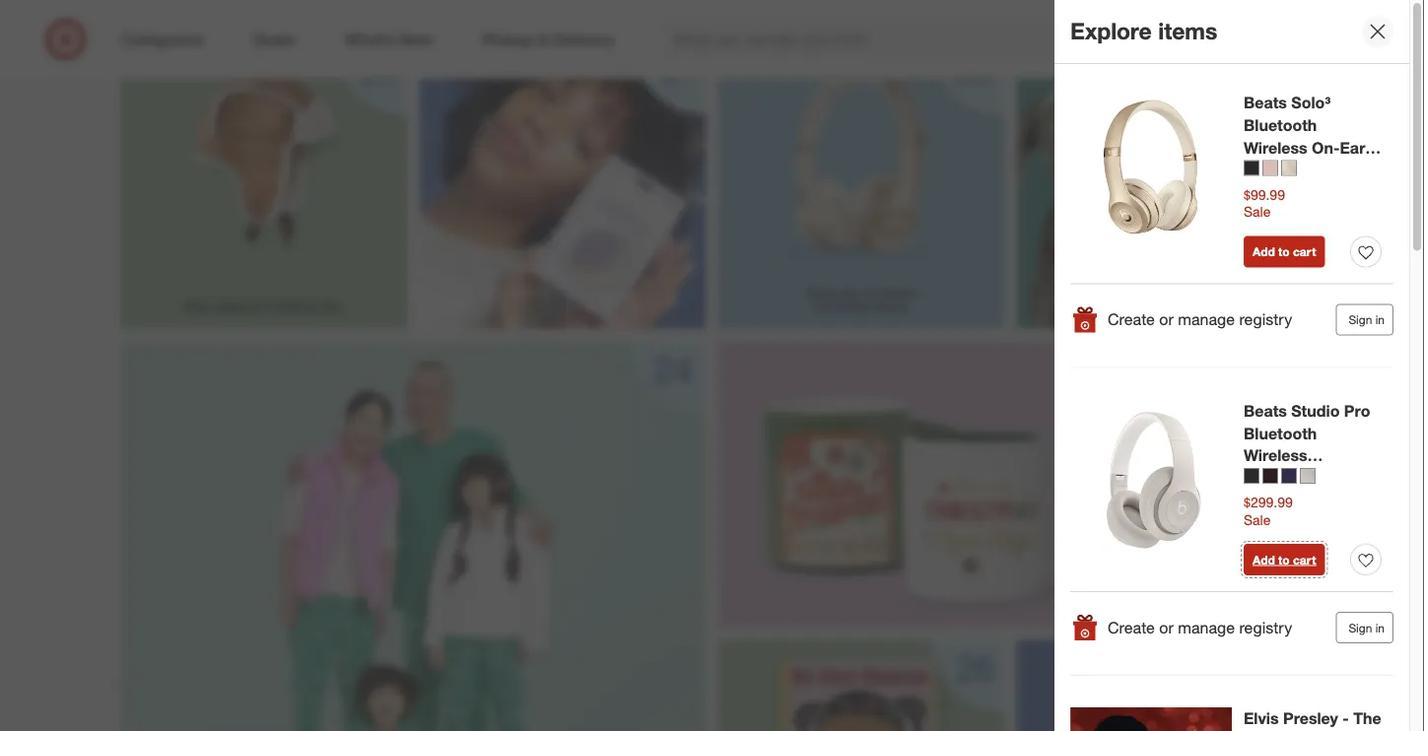 Task type: describe. For each thing, give the bounding box(es) containing it.
stay
[[186, 300, 210, 315]]

elvis presley - the
[[1244, 709, 1382, 732]]

presley
[[1284, 709, 1339, 728]]

explore items
[[1071, 17, 1218, 45]]

bluetooth inside the beats solo³ bluetooth wireless on-ear headphones
[[1244, 116, 1318, 135]]

beats studio pro bluetooth wireless headphones link
[[1244, 400, 1382, 488]]

every day is perfect christmas music.
[[806, 285, 921, 315]]

every
[[806, 285, 837, 301]]

in for beats solo³ bluetooth wireless on-ear headphones
[[1376, 312, 1385, 327]]

sale for beats solo³ bluetooth wireless on-ear headphones
[[1244, 203, 1271, 220]]

christmas
[[814, 300, 870, 315]]

22
[[1364, 20, 1375, 33]]

sign in button for beats studio pro bluetooth wireless headphones
[[1336, 612, 1394, 644]]

sign for beats studio pro bluetooth wireless headphones
[[1349, 620, 1373, 635]]

the
[[1354, 709, 1382, 728]]

sandstone image
[[1300, 468, 1316, 484]]

What can we help you find? suggestions appear below search field
[[662, 18, 1153, 61]]

add to cart for beats studio pro bluetooth wireless headphones
[[1253, 552, 1317, 567]]

solo³
[[1292, 93, 1331, 112]]

day
[[841, 285, 861, 301]]

pro
[[1345, 401, 1371, 420]]

gold image
[[1282, 160, 1297, 176]]

search button
[[1139, 18, 1187, 65]]

sign in button for beats solo³ bluetooth wireless on-ear headphones
[[1336, 304, 1394, 336]]

beats solo³ bluetooth wireless on-ear headphones
[[1244, 93, 1366, 180]]

headphones inside 'beats studio pro bluetooth wireless headphones'
[[1244, 469, 1339, 488]]

add for beats studio pro bluetooth wireless headphones
[[1253, 552, 1276, 567]]

wireless inside 'beats studio pro bluetooth wireless headphones'
[[1244, 446, 1308, 465]]

explore items dialog
[[1055, 0, 1425, 732]]

beats studio pro bluetooth wireless headphones
[[1244, 401, 1371, 488]]

add to cart button for beats solo³ bluetooth wireless on-ear headphones
[[1244, 236, 1325, 268]]

cart for ear
[[1294, 244, 1317, 259]]

elvis presley - the link
[[1244, 708, 1382, 732]]

sign for beats solo³ bluetooth wireless on-ear headphones
[[1349, 312, 1373, 327]]

ear
[[1340, 138, 1366, 157]]

toasty
[[214, 300, 248, 315]]

items
[[1159, 17, 1218, 45]]



Task type: locate. For each thing, give the bounding box(es) containing it.
on-
[[1312, 138, 1340, 157]]

sign
[[1349, 312, 1373, 327], [1349, 620, 1373, 635]]

beats studio pro bluetooth wireless headphones image
[[1071, 400, 1232, 561], [1071, 400, 1232, 561]]

1 add from the top
[[1253, 244, 1276, 259]]

0 vertical spatial create or manage registry
[[1108, 310, 1293, 329]]

1 vertical spatial headphones
[[1244, 469, 1339, 488]]

22 link
[[1339, 18, 1383, 61]]

sign in
[[1349, 312, 1385, 327], [1349, 620, 1385, 635]]

2 to from the top
[[1279, 552, 1290, 567]]

create for beats studio pro bluetooth wireless headphones
[[1108, 618, 1155, 637]]

registry for beats solo³ bluetooth wireless on-ear headphones
[[1240, 310, 1293, 329]]

1 vertical spatial manage
[[1178, 618, 1235, 637]]

add to cart button
[[1244, 236, 1325, 268], [1244, 544, 1325, 576]]

to down the $299.99 sale
[[1279, 552, 1290, 567]]

wireless up the deep brown icon
[[1244, 446, 1308, 465]]

sign in button up pro
[[1336, 304, 1394, 336]]

sign up the
[[1349, 620, 1373, 635]]

black image left the deep brown icon
[[1244, 468, 1260, 484]]

black image left rose gold icon
[[1244, 160, 1260, 176]]

or
[[1160, 310, 1174, 329], [1160, 618, 1174, 637]]

headphones up $99.99
[[1244, 161, 1339, 180]]

0 vertical spatial sale
[[1244, 203, 1271, 220]]

add to cart for beats solo³ bluetooth wireless on-ear headphones
[[1253, 244, 1317, 259]]

beats solo³ bluetooth wireless on-ear headphones image
[[1071, 92, 1232, 253], [1071, 92, 1232, 253]]

headphones inside the beats solo³ bluetooth wireless on-ear headphones
[[1244, 161, 1339, 180]]

0 vertical spatial registry
[[1240, 310, 1293, 329]]

2 headphones from the top
[[1244, 469, 1339, 488]]

stay toasty for caroling day.
[[186, 300, 343, 315]]

sale inside $99.99 sale
[[1244, 203, 1271, 220]]

wireless
[[1244, 138, 1308, 157], [1244, 446, 1308, 465]]

1 manage from the top
[[1178, 310, 1235, 329]]

elvis
[[1244, 709, 1279, 728]]

for
[[251, 300, 266, 315]]

2 create from the top
[[1108, 618, 1155, 637]]

1 vertical spatial sale
[[1244, 511, 1271, 528]]

1 bluetooth from the top
[[1244, 116, 1318, 135]]

1 vertical spatial create
[[1108, 618, 1155, 637]]

perfect
[[877, 285, 917, 301]]

0 vertical spatial sign
[[1349, 312, 1373, 327]]

0 vertical spatial beats
[[1244, 93, 1287, 112]]

1 in from the top
[[1376, 312, 1385, 327]]

to
[[1279, 244, 1290, 259], [1279, 552, 1290, 567]]

black image
[[1244, 160, 1260, 176], [1244, 468, 1260, 484]]

1 to from the top
[[1279, 244, 1290, 259]]

black image for beats studio pro bluetooth wireless headphones
[[1244, 468, 1260, 484]]

sign in for beats solo³ bluetooth wireless on-ear headphones
[[1349, 312, 1385, 327]]

1 vertical spatial create or manage registry
[[1108, 618, 1293, 637]]

beats solo³ bluetooth wireless on-ear headphones link
[[1244, 92, 1382, 180]]

cart down gold icon
[[1294, 244, 1317, 259]]

1 vertical spatial registry
[[1240, 618, 1293, 637]]

sign in button
[[1336, 304, 1394, 336], [1336, 612, 1394, 644]]

bluetooth inside 'beats studio pro bluetooth wireless headphones'
[[1244, 424, 1318, 443]]

1 sale from the top
[[1244, 203, 1271, 220]]

rose gold image
[[1263, 160, 1279, 176]]

2 wireless from the top
[[1244, 446, 1308, 465]]

1 vertical spatial to
[[1279, 552, 1290, 567]]

sale
[[1244, 203, 1271, 220], [1244, 511, 1271, 528]]

1 registry from the top
[[1240, 310, 1293, 329]]

explore
[[1071, 17, 1152, 45]]

1 add to cart button from the top
[[1244, 236, 1325, 268]]

$299.99
[[1244, 494, 1293, 511]]

1 vertical spatial in
[[1376, 620, 1385, 635]]

1 cart from the top
[[1294, 244, 1317, 259]]

2 or from the top
[[1160, 618, 1174, 637]]

beats inside the beats solo³ bluetooth wireless on-ear headphones
[[1244, 93, 1287, 112]]

1 wireless from the top
[[1244, 138, 1308, 157]]

to for beats studio pro bluetooth wireless headphones
[[1279, 552, 1290, 567]]

is
[[865, 285, 874, 301]]

1 vertical spatial sign in button
[[1336, 612, 1394, 644]]

to down $99.99 sale
[[1279, 244, 1290, 259]]

1 create or manage registry from the top
[[1108, 310, 1293, 329]]

0 vertical spatial or
[[1160, 310, 1174, 329]]

day.
[[320, 300, 343, 315]]

-
[[1343, 709, 1350, 728]]

beats inside 'beats studio pro bluetooth wireless headphones'
[[1244, 401, 1287, 420]]

1 vertical spatial add to cart
[[1253, 552, 1317, 567]]

$99.99
[[1244, 186, 1286, 203]]

0 vertical spatial black image
[[1244, 160, 1260, 176]]

1 add to cart from the top
[[1253, 244, 1317, 259]]

2 cart from the top
[[1294, 552, 1317, 567]]

sign in button up the
[[1336, 612, 1394, 644]]

sign in for beats studio pro bluetooth wireless headphones
[[1349, 620, 1385, 635]]

beats for beats studio pro bluetooth wireless headphones
[[1244, 401, 1287, 420]]

headphones up $299.99
[[1244, 469, 1339, 488]]

bluetooth
[[1244, 116, 1318, 135], [1244, 424, 1318, 443]]

or for beats solo³ bluetooth wireless on-ear headphones
[[1160, 310, 1174, 329]]

0 vertical spatial sign in button
[[1336, 304, 1394, 336]]

registry
[[1240, 310, 1293, 329], [1240, 618, 1293, 637]]

1 create from the top
[[1108, 310, 1155, 329]]

2 create or manage registry from the top
[[1108, 618, 1293, 637]]

0 vertical spatial add to cart button
[[1244, 236, 1325, 268]]

1 vertical spatial add
[[1253, 552, 1276, 567]]

to for beats solo³ bluetooth wireless on-ear headphones
[[1279, 244, 1290, 259]]

beats left studio on the right bottom of page
[[1244, 401, 1287, 420]]

1 beats from the top
[[1244, 93, 1287, 112]]

sign up pro
[[1349, 312, 1373, 327]]

2 sign in from the top
[[1349, 620, 1385, 635]]

1 vertical spatial cart
[[1294, 552, 1317, 567]]

2 registry from the top
[[1240, 618, 1293, 637]]

cart
[[1294, 244, 1317, 259], [1294, 552, 1317, 567]]

1 vertical spatial black image
[[1244, 468, 1260, 484]]

0 vertical spatial add to cart
[[1253, 244, 1317, 259]]

cart down sandstone image on the right
[[1294, 552, 1317, 567]]

bluetooth down solo³
[[1244, 116, 1318, 135]]

1 vertical spatial sign
[[1349, 620, 1373, 635]]

cart for headphones
[[1294, 552, 1317, 567]]

in for beats studio pro bluetooth wireless headphones
[[1376, 620, 1385, 635]]

black image for beats solo³ bluetooth wireless on-ear headphones
[[1244, 160, 1260, 176]]

create or manage registry for beats studio pro bluetooth wireless headphones
[[1108, 618, 1293, 637]]

elvis presley - the classic christmas collection (target exclusive, vinyl) image
[[1071, 708, 1232, 732], [1071, 708, 1232, 732]]

sale for beats studio pro bluetooth wireless headphones
[[1244, 511, 1271, 528]]

0 vertical spatial sign in
[[1349, 312, 1385, 327]]

1 sign in from the top
[[1349, 312, 1385, 327]]

2 bluetooth from the top
[[1244, 424, 1318, 443]]

add to cart down the $299.99 sale
[[1253, 552, 1317, 567]]

2 add to cart from the top
[[1253, 552, 1317, 567]]

2 sign from the top
[[1349, 620, 1373, 635]]

2 black image from the top
[[1244, 468, 1260, 484]]

$299.99 sale
[[1244, 494, 1293, 528]]

create or manage registry for beats solo³ bluetooth wireless on-ear headphones
[[1108, 310, 1293, 329]]

0 vertical spatial headphones
[[1244, 161, 1339, 180]]

wireless up rose gold icon
[[1244, 138, 1308, 157]]

manage for beats solo³ bluetooth wireless on-ear headphones
[[1178, 310, 1235, 329]]

navy image
[[1282, 468, 1297, 484]]

music.
[[874, 300, 910, 315]]

bluetooth down studio on the right bottom of page
[[1244, 424, 1318, 443]]

manage
[[1178, 310, 1235, 329], [1178, 618, 1235, 637]]

2 add to cart button from the top
[[1244, 544, 1325, 576]]

beats
[[1244, 93, 1287, 112], [1244, 401, 1287, 420]]

search
[[1139, 32, 1187, 51]]

1 vertical spatial add to cart button
[[1244, 544, 1325, 576]]

1 vertical spatial sign in
[[1349, 620, 1385, 635]]

2 sale from the top
[[1244, 511, 1271, 528]]

in
[[1376, 312, 1385, 327], [1376, 620, 1385, 635]]

1 vertical spatial beats
[[1244, 401, 1287, 420]]

sale down the deep brown icon
[[1244, 511, 1271, 528]]

manage for beats studio pro bluetooth wireless headphones
[[1178, 618, 1235, 637]]

1 black image from the top
[[1244, 160, 1260, 176]]

add to cart down $99.99 sale
[[1253, 244, 1317, 259]]

sign in up the
[[1349, 620, 1385, 635]]

1 vertical spatial wireless
[[1244, 446, 1308, 465]]

create or manage registry
[[1108, 310, 1293, 329], [1108, 618, 1293, 637]]

studio
[[1292, 401, 1340, 420]]

create for beats solo³ bluetooth wireless on-ear headphones
[[1108, 310, 1155, 329]]

headphones
[[1244, 161, 1339, 180], [1244, 469, 1339, 488]]

2 in from the top
[[1376, 620, 1385, 635]]

0 vertical spatial add
[[1253, 244, 1276, 259]]

2 beats from the top
[[1244, 401, 1287, 420]]

sale down rose gold icon
[[1244, 203, 1271, 220]]

2 add from the top
[[1253, 552, 1276, 567]]

0 vertical spatial manage
[[1178, 310, 1235, 329]]

1 or from the top
[[1160, 310, 1174, 329]]

1 vertical spatial or
[[1160, 618, 1174, 637]]

add for beats solo³ bluetooth wireless on-ear headphones
[[1253, 244, 1276, 259]]

create
[[1108, 310, 1155, 329], [1108, 618, 1155, 637]]

2 sign in button from the top
[[1336, 612, 1394, 644]]

0 vertical spatial bluetooth
[[1244, 116, 1318, 135]]

1 sign from the top
[[1349, 312, 1373, 327]]

beats left solo³
[[1244, 93, 1287, 112]]

$99.99 sale
[[1244, 186, 1286, 220]]

add to cart
[[1253, 244, 1317, 259], [1253, 552, 1317, 567]]

add down the $299.99 sale
[[1253, 552, 1276, 567]]

0 vertical spatial in
[[1376, 312, 1385, 327]]

1 headphones from the top
[[1244, 161, 1339, 180]]

add to cart button down the $299.99 sale
[[1244, 544, 1325, 576]]

0 vertical spatial to
[[1279, 244, 1290, 259]]

sale inside the $299.99 sale
[[1244, 511, 1271, 528]]

add to cart button for beats studio pro bluetooth wireless headphones
[[1244, 544, 1325, 576]]

sign in up pro
[[1349, 312, 1385, 327]]

registry for beats studio pro bluetooth wireless headphones
[[1240, 618, 1293, 637]]

2 manage from the top
[[1178, 618, 1235, 637]]

add
[[1253, 244, 1276, 259], [1253, 552, 1276, 567]]

deep brown image
[[1263, 468, 1279, 484]]

caroling
[[270, 300, 316, 315]]

beats for beats solo³ bluetooth wireless on-ear headphones
[[1244, 93, 1287, 112]]

add to cart button down $99.99 sale
[[1244, 236, 1325, 268]]

or for beats studio pro bluetooth wireless headphones
[[1160, 618, 1174, 637]]

wireless inside the beats solo³ bluetooth wireless on-ear headphones
[[1244, 138, 1308, 157]]

0 vertical spatial wireless
[[1244, 138, 1308, 157]]

add down $99.99 sale
[[1253, 244, 1276, 259]]

1 sign in button from the top
[[1336, 304, 1394, 336]]

0 vertical spatial create
[[1108, 310, 1155, 329]]

1 vertical spatial bluetooth
[[1244, 424, 1318, 443]]

0 vertical spatial cart
[[1294, 244, 1317, 259]]



Task type: vqa. For each thing, say whether or not it's contained in the screenshot.
Headphones in the Beats Solo³ Bluetooth Wireless On-Ear Headphones
yes



